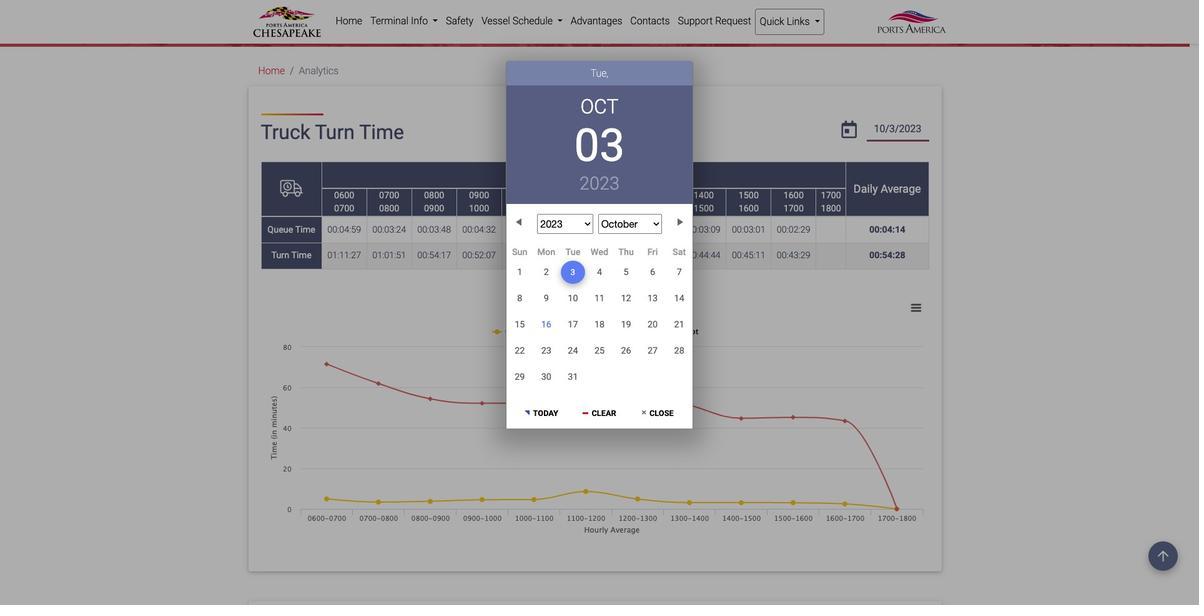 Task type: locate. For each thing, give the bounding box(es) containing it.
25
[[595, 346, 605, 357]]

hourly average daily average
[[546, 168, 921, 196]]

tue
[[566, 247, 581, 258]]

0 horizontal spatial turn
[[271, 251, 289, 261]]

home link
[[332, 9, 366, 34], [258, 65, 285, 77]]

0 horizontal spatial 0700
[[334, 204, 354, 214]]

1 horizontal spatial 1700
[[821, 190, 841, 201]]

home for home link to the right
[[336, 15, 362, 27]]

1 horizontal spatial 1200
[[604, 190, 624, 201]]

0 vertical spatial home link
[[332, 9, 366, 34]]

1 horizontal spatial 1100
[[559, 190, 579, 201]]

0 vertical spatial average
[[581, 168, 622, 182]]

10/4/2023 cell
[[586, 260, 613, 286]]

0900 up 00:03:48
[[424, 204, 444, 214]]

9
[[544, 293, 549, 304]]

00:43:29
[[777, 251, 811, 261]]

fri
[[648, 247, 658, 258]]

24
[[568, 346, 578, 357]]

0 vertical spatial 1300
[[649, 190, 669, 201]]

10/2/2023 cell
[[533, 260, 560, 286]]

1 horizontal spatial 0700
[[379, 190, 399, 201]]

19
[[621, 320, 631, 330]]

1600 up 00:02:29
[[784, 190, 804, 201]]

daily
[[854, 183, 878, 196]]

average
[[581, 168, 622, 182], [881, 183, 921, 196]]

safety link
[[442, 9, 478, 34]]

00:04:32
[[462, 225, 496, 235]]

1000 up 00:04:32
[[469, 204, 489, 214]]

0900
[[469, 190, 489, 201], [424, 204, 444, 214]]

1 vertical spatial time
[[295, 225, 315, 235]]

1 horizontal spatial 1600
[[784, 190, 804, 201]]

1700 up 1800
[[821, 190, 841, 201]]

10/18/2023 cell
[[586, 312, 613, 338]]

oct
[[581, 95, 619, 119]]

1300 1400
[[649, 190, 669, 214]]

1 horizontal spatial 0900
[[469, 190, 489, 201]]

10/28/2023 cell
[[666, 339, 693, 364]]

10/11/2023 cell
[[586, 286, 613, 312]]

1 vertical spatial 1300
[[604, 204, 624, 214]]

truck
[[261, 121, 310, 145]]

1200 1300
[[604, 190, 624, 214]]

1300 up 00:03:08
[[649, 190, 669, 201]]

1 vertical spatial turn
[[271, 251, 289, 261]]

grid
[[507, 246, 693, 390]]

1100 1200
[[559, 190, 579, 214]]

00:58:46
[[597, 251, 631, 261]]

0 horizontal spatial home
[[258, 65, 285, 77]]

1400
[[694, 190, 714, 201], [649, 204, 669, 214]]

turn
[[315, 121, 355, 145], [271, 251, 289, 261]]

17
[[568, 320, 578, 330]]

1500 up 00:03:09
[[694, 204, 714, 214]]

home
[[336, 15, 362, 27], [258, 65, 285, 77]]

queue
[[268, 225, 293, 235]]

home up analytics on the left top of page
[[336, 15, 362, 27]]

home link up analytics on the left top of page
[[332, 9, 366, 34]]

0 vertical spatial 1400
[[694, 190, 714, 201]]

1200
[[604, 190, 624, 201], [559, 204, 579, 214]]

10/31/2023 cell
[[560, 364, 586, 390]]

0 horizontal spatial 1600
[[739, 204, 759, 214]]

1 vertical spatial 1500
[[694, 204, 714, 214]]

1 vertical spatial 0800
[[379, 204, 399, 214]]

21
[[674, 320, 684, 330]]

1 vertical spatial 1200
[[559, 204, 579, 214]]

1400 up 00:03:09
[[694, 190, 714, 201]]

1 vertical spatial home
[[258, 65, 285, 77]]

time
[[359, 121, 404, 145], [295, 225, 315, 235], [291, 251, 312, 261]]

0 vertical spatial 0800
[[424, 190, 444, 201]]

0700 down 0600
[[334, 204, 354, 214]]

average right daily
[[881, 183, 921, 196]]

00:54:17
[[417, 251, 451, 261]]

0800 up 00:03:24
[[379, 204, 399, 214]]

1100 up 00:04:39
[[514, 204, 534, 214]]

turn time
[[271, 251, 312, 261]]

1200 up 00:04:52 at the top
[[604, 190, 624, 201]]

go to top image
[[1149, 542, 1178, 572]]

0 vertical spatial 1500
[[739, 190, 759, 201]]

advantages link
[[567, 9, 626, 34]]

10/3/2023 cell
[[561, 261, 585, 285]]

support
[[678, 15, 713, 27]]

1500
[[739, 190, 759, 201], [694, 204, 714, 214]]

1 horizontal spatial 1300
[[649, 190, 669, 201]]

1700 1800
[[821, 190, 841, 214]]

None text field
[[867, 119, 929, 141]]

1 horizontal spatial 1500
[[739, 190, 759, 201]]

01:03:41
[[552, 251, 586, 261]]

grid containing sun
[[507, 246, 693, 390]]

1 vertical spatial 1000
[[469, 204, 489, 214]]

0 vertical spatial 1700
[[821, 190, 841, 201]]

2023
[[580, 173, 620, 194]]

0 horizontal spatial average
[[581, 168, 622, 182]]

close
[[650, 409, 674, 418]]

1 vertical spatial 0900
[[424, 204, 444, 214]]

1500 1600
[[739, 190, 759, 214]]

10/15/2023 cell
[[507, 312, 533, 338]]

00:04:59
[[327, 225, 361, 235]]

sat
[[673, 247, 686, 258]]

00:03:08
[[642, 225, 676, 235]]

10/26/2023 cell
[[613, 339, 640, 364]]

0 horizontal spatial 1200
[[559, 204, 579, 214]]

0 horizontal spatial 1400
[[649, 204, 669, 214]]

0 horizontal spatial 0900
[[424, 204, 444, 214]]

1 horizontal spatial 1000
[[514, 190, 534, 201]]

0700 up 00:03:24
[[379, 190, 399, 201]]

support request link
[[674, 9, 755, 34]]

0 horizontal spatial 1500
[[694, 204, 714, 214]]

13
[[648, 293, 658, 304]]

1300 up 00:04:52 at the top
[[604, 204, 624, 214]]

contacts
[[630, 15, 670, 27]]

1200 up 00:08:35
[[559, 204, 579, 214]]

0 vertical spatial 0900
[[469, 190, 489, 201]]

0 horizontal spatial 0800
[[379, 204, 399, 214]]

0 vertical spatial home
[[336, 15, 362, 27]]

1 horizontal spatial home
[[336, 15, 362, 27]]

1 horizontal spatial 1400
[[694, 190, 714, 201]]

2 vertical spatial time
[[291, 251, 312, 261]]

1 vertical spatial home link
[[258, 65, 285, 77]]

hourly
[[546, 168, 579, 182]]

1100 down "hourly" at the left top
[[559, 190, 579, 201]]

10
[[568, 293, 578, 304]]

1 vertical spatial 1700
[[784, 204, 804, 214]]

1400 up 00:03:08
[[649, 204, 669, 214]]

turn down the queue
[[271, 251, 289, 261]]

1500 up 00:03:01
[[739, 190, 759, 201]]

1100
[[559, 190, 579, 201], [514, 204, 534, 214]]

home link left analytics on the left top of page
[[258, 65, 285, 77]]

0 horizontal spatial home link
[[258, 65, 285, 77]]

10/19/2023 cell
[[613, 312, 640, 338]]

00:44:44
[[687, 251, 721, 261]]

00:02:29
[[777, 225, 811, 235]]

1300
[[649, 190, 669, 201], [604, 204, 624, 214]]

0 horizontal spatial 1300
[[604, 204, 624, 214]]

1 horizontal spatial home link
[[332, 9, 366, 34]]

1600 up 00:03:01
[[739, 204, 759, 214]]

today
[[533, 409, 558, 418]]

support request
[[678, 15, 751, 27]]

1 horizontal spatial average
[[881, 183, 921, 196]]

0 horizontal spatial 1000
[[469, 204, 489, 214]]

truck turn time
[[261, 121, 404, 145]]

0 horizontal spatial 1700
[[784, 204, 804, 214]]

10/13/2023 cell
[[640, 286, 666, 312]]

1400 1500
[[694, 190, 714, 214]]

0 horizontal spatial 1100
[[514, 204, 534, 214]]

0900 up 00:04:32
[[469, 190, 489, 201]]

0700
[[379, 190, 399, 201], [334, 204, 354, 214]]

18
[[595, 320, 605, 330]]

0800 up 00:03:48
[[424, 190, 444, 201]]

average up '1200 1300'
[[581, 168, 622, 182]]

28
[[674, 346, 684, 357]]

turn right truck
[[315, 121, 355, 145]]

1 horizontal spatial turn
[[315, 121, 355, 145]]

00:03:09
[[687, 225, 721, 235]]

time for 00:04:59
[[295, 225, 315, 235]]

10/27/2023 cell
[[640, 339, 666, 364]]

1000 up 00:04:39
[[514, 190, 534, 201]]

0 vertical spatial 1600
[[784, 190, 804, 201]]

1700
[[821, 190, 841, 201], [784, 204, 804, 214]]

1 vertical spatial 1400
[[649, 204, 669, 214]]

0600 0700
[[334, 190, 354, 214]]

1 horizontal spatial 0800
[[424, 190, 444, 201]]

1700 up 00:02:29
[[784, 204, 804, 214]]

mon
[[537, 247, 555, 258]]

home left analytics on the left top of page
[[258, 65, 285, 77]]

1600
[[784, 190, 804, 201], [739, 204, 759, 214]]



Task type: vqa. For each thing, say whether or not it's contained in the screenshot.


Task type: describe. For each thing, give the bounding box(es) containing it.
10/5/2023 cell
[[613, 260, 640, 286]]

analytics
[[299, 65, 339, 77]]

10/23/2023 cell
[[533, 339, 560, 364]]

31
[[568, 372, 578, 383]]

12
[[621, 293, 631, 304]]

00:52:07
[[462, 251, 496, 261]]

01:01:51
[[372, 251, 406, 261]]

contacts link
[[626, 9, 674, 34]]

request
[[715, 15, 751, 27]]

oct 03 2023
[[574, 95, 625, 194]]

clear button
[[571, 398, 628, 426]]

6
[[650, 268, 655, 278]]

queue time
[[268, 225, 315, 235]]

2
[[544, 268, 549, 278]]

0800 0900
[[424, 190, 444, 214]]

10/24/2023 cell
[[560, 339, 586, 364]]

time for 01:11:27
[[291, 251, 312, 261]]

0700 0800
[[379, 190, 399, 214]]

1600 1700
[[784, 190, 804, 214]]

1800
[[821, 204, 841, 214]]

1 vertical spatial 1100
[[514, 204, 534, 214]]

10/14/2023 cell
[[666, 286, 693, 312]]

00:04:39
[[507, 225, 541, 235]]

3
[[571, 268, 575, 278]]

15
[[515, 320, 525, 330]]

26
[[621, 346, 631, 357]]

0 vertical spatial 1200
[[604, 190, 624, 201]]

10/1/2023 cell
[[507, 260, 533, 286]]

1000 1100
[[514, 190, 534, 214]]

14
[[674, 293, 684, 304]]

00:08:35
[[552, 225, 586, 235]]

23
[[541, 346, 551, 357]]

0 vertical spatial 0700
[[379, 190, 399, 201]]

10/25/2023 cell
[[586, 339, 613, 364]]

0 vertical spatial time
[[359, 121, 404, 145]]

today button
[[513, 398, 570, 426]]

10/16/2023 cell
[[533, 312, 560, 339]]

safety
[[446, 15, 474, 27]]

10/22/2023 cell
[[507, 339, 533, 364]]

5
[[624, 268, 629, 278]]

8
[[517, 293, 522, 304]]

20
[[648, 320, 658, 330]]

00:04:52
[[597, 225, 631, 235]]

1 vertical spatial 1600
[[739, 204, 759, 214]]

29
[[515, 372, 525, 383]]

4
[[597, 268, 602, 278]]

10/7/2023 cell
[[666, 260, 693, 286]]

0900 1000
[[469, 190, 489, 214]]

1
[[517, 268, 522, 278]]

22
[[515, 346, 525, 357]]

30
[[541, 372, 551, 383]]

00:51:15
[[642, 251, 676, 261]]

00:03:48
[[417, 225, 451, 235]]

wed
[[591, 247, 608, 258]]

10/20/2023 cell
[[640, 312, 666, 338]]

10/30/2023 cell
[[533, 364, 560, 390]]

03
[[574, 119, 625, 172]]

10/9/2023 cell
[[533, 286, 560, 312]]

10/10/2023 cell
[[560, 286, 586, 312]]

thu
[[618, 247, 634, 258]]

10/8/2023 cell
[[507, 286, 533, 312]]

10/21/2023 cell
[[666, 312, 693, 338]]

00:03:24
[[372, 225, 406, 235]]

0600
[[334, 190, 354, 201]]

sun
[[512, 247, 528, 258]]

00:03:01
[[732, 225, 766, 235]]

10/17/2023 cell
[[560, 312, 586, 338]]

10/12/2023 cell
[[613, 286, 640, 312]]

01:11:27
[[327, 251, 361, 261]]

10/6/2023 cell
[[640, 260, 666, 286]]

00:45:11
[[732, 251, 766, 261]]

7
[[677, 268, 682, 278]]

advantages
[[571, 15, 622, 27]]

0 vertical spatial 1000
[[514, 190, 534, 201]]

clear
[[592, 409, 616, 418]]

16
[[541, 320, 551, 330]]

00:54:28
[[869, 251, 906, 261]]

1 vertical spatial average
[[881, 183, 921, 196]]

00:52:19
[[507, 251, 541, 261]]

tue,
[[591, 67, 609, 79]]

00:04:14
[[869, 225, 906, 235]]

1 vertical spatial 0700
[[334, 204, 354, 214]]

10/29/2023 cell
[[507, 364, 533, 390]]

calendar day image
[[842, 121, 857, 139]]

0 vertical spatial 1100
[[559, 190, 579, 201]]

close button
[[629, 398, 686, 426]]

home for leftmost home link
[[258, 65, 285, 77]]

0 vertical spatial turn
[[315, 121, 355, 145]]



